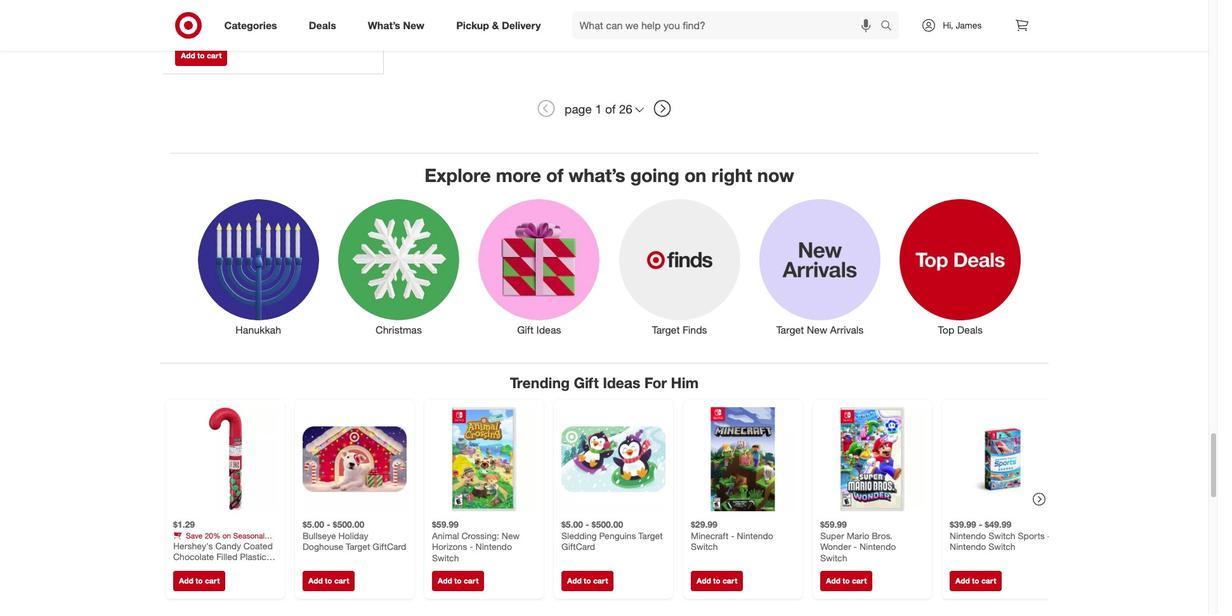 Task type: vqa. For each thing, say whether or not it's contained in the screenshot.
- inside $59.99 Animal Crossing: New Horizons - Nintendo Switch
yes



Task type: locate. For each thing, give the bounding box(es) containing it.
- inside '$59.99 animal crossing: new horizons - nintendo switch'
[[469, 541, 473, 552]]

cart down '$59.99 super mario bros. wonder - nintendo switch'
[[852, 576, 867, 585]]

- up sledding
[[585, 519, 589, 530]]

gift right trending in the left bottom of the page
[[574, 374, 599, 391]]

$59.99 up animal
[[432, 519, 458, 530]]

target finds
[[652, 324, 707, 336]]

him
[[671, 374, 699, 391]]

- down mario
[[854, 541, 857, 552]]

add down chocolate
[[179, 576, 193, 585]]

add to cart button down wonder
[[820, 571, 872, 591]]

add to cart button down purchased
[[175, 46, 227, 66]]

2 $5.00 from the left
[[561, 519, 583, 530]]

add to cart
[[181, 51, 222, 61], [179, 576, 219, 585], [308, 576, 349, 585], [438, 576, 478, 585], [567, 576, 608, 585], [696, 576, 737, 585], [826, 576, 867, 585], [955, 576, 996, 585]]

add to cart for super mario bros. wonder - nintendo switch
[[826, 576, 867, 585]]

$5.00 inside $5.00 - $500.00 bullseye holiday doghouse target giftcard
[[302, 519, 324, 530]]

deals right top
[[957, 324, 983, 336]]

super
[[820, 530, 844, 541]]

$5.00 up sledding
[[561, 519, 583, 530]]

giftcard down sledding
[[561, 541, 595, 552]]

$500.00 up penguins
[[591, 519, 623, 530]]

animal
[[432, 530, 459, 541]]

of inside dropdown button
[[605, 102, 616, 116]]

target left arrivals
[[776, 324, 804, 336]]

top deals link
[[890, 197, 1031, 337]]

1 $5.00 from the left
[[302, 519, 324, 530]]

going
[[630, 164, 680, 187]]

cart down $29.99 minecraft - nintendo switch
[[722, 576, 737, 585]]

1 vertical spatial holiday
[[173, 562, 203, 573]]

finds
[[683, 324, 707, 336]]

new left arrivals
[[807, 324, 828, 336]]

1.4oz
[[234, 562, 256, 573]]

$5.00 for $5.00 - $500.00 sledding penguins target giftcard
[[561, 519, 583, 530]]

minecraft - nintendo switch image
[[691, 407, 795, 511], [691, 407, 795, 511]]

holiday up doghouse
[[338, 530, 368, 541]]

page 1 of 26
[[565, 102, 633, 116]]

add to cart down horizons
[[438, 576, 478, 585]]

on right '20%'
[[222, 531, 231, 540]]

seasonal
[[233, 531, 264, 540]]

add down doghouse
[[308, 576, 323, 585]]

top
[[938, 324, 955, 336]]

nintendo
[[737, 530, 773, 541], [950, 530, 986, 541], [475, 541, 512, 552], [859, 541, 896, 552], [950, 541, 986, 552]]

0 vertical spatial holiday
[[338, 530, 368, 541]]

cart down cane
[[205, 576, 219, 585]]

$500.00 inside $5.00 - $500.00 bullseye holiday doghouse target giftcard
[[333, 519, 364, 530]]

cart
[[207, 51, 222, 61], [205, 576, 219, 585], [334, 576, 349, 585], [464, 576, 478, 585], [593, 576, 608, 585], [722, 576, 737, 585], [852, 576, 867, 585], [981, 576, 996, 585]]

page 1 of 26 button
[[559, 95, 650, 123]]

explore
[[425, 164, 491, 187]]

pickup
[[456, 19, 489, 31]]

&
[[492, 19, 499, 31], [196, 540, 201, 550]]

add down $39.99
[[955, 576, 970, 585]]

1 horizontal spatial $500.00
[[591, 519, 623, 530]]

save
[[186, 531, 202, 540]]

add down wonder
[[826, 576, 840, 585]]

1 horizontal spatial holiday
[[338, 530, 368, 541]]

add to cart button down minecraft
[[691, 571, 743, 591]]

to down wonder
[[842, 576, 850, 585]]

add to cart down cane
[[179, 576, 219, 585]]

animal crossing: new horizons - nintendo switch image
[[432, 407, 536, 511], [432, 407, 536, 511]]

target right penguins
[[638, 530, 663, 541]]

$5.00 - $500.00 bullseye holiday doghouse target giftcard
[[302, 519, 406, 552]]

add to cart button down sledding
[[561, 571, 614, 591]]

nintendo switch sports - nintendo switch image
[[950, 407, 1054, 511], [950, 407, 1054, 511]]

1 horizontal spatial on
[[685, 164, 707, 187]]

0 horizontal spatial gift
[[517, 324, 534, 336]]

to down $39.99 - $49.99 nintendo switch sports - nintendo switch
[[972, 576, 979, 585]]

0 horizontal spatial $59.99
[[432, 519, 458, 530]]

add to cart down doghouse
[[308, 576, 349, 585]]

to for minecraft - nintendo switch
[[713, 576, 720, 585]]

giftcard
[[372, 541, 406, 552], [561, 541, 595, 552]]

20%
[[204, 531, 220, 540]]

1 vertical spatial &
[[196, 540, 201, 550]]

gift
[[517, 324, 534, 336], [574, 374, 599, 391]]

of right "1"
[[605, 102, 616, 116]]

$59.99 up super
[[820, 519, 847, 530]]

to down horizons
[[454, 576, 461, 585]]

bros.
[[872, 530, 892, 541]]

target inside $5.00 - $500.00 sledding penguins target giftcard
[[638, 530, 663, 541]]

target
[[652, 324, 680, 336], [776, 324, 804, 336], [638, 530, 663, 541], [346, 541, 370, 552]]

1 horizontal spatial giftcard
[[561, 541, 595, 552]]

gift up trending in the left bottom of the page
[[517, 324, 534, 336]]

- inside $5.00 - $500.00 sledding penguins target giftcard
[[585, 519, 589, 530]]

0 horizontal spatial &
[[196, 540, 201, 550]]

$5.00 up the bullseye
[[302, 519, 324, 530]]

of for more
[[546, 164, 564, 187]]

1 $500.00 from the left
[[333, 519, 364, 530]]

add to cart for bullseye holiday doghouse target giftcard
[[308, 576, 349, 585]]

- down crossing:
[[469, 541, 473, 552]]

-
[[326, 519, 330, 530], [585, 519, 589, 530], [979, 519, 982, 530], [731, 530, 734, 541], [1047, 530, 1051, 541], [469, 541, 473, 552], [854, 541, 857, 552], [229, 562, 232, 573]]

target new arrivals link
[[750, 197, 890, 337]]

- right the sports
[[1047, 530, 1051, 541]]

deals
[[309, 19, 336, 31], [957, 324, 983, 336]]

cart down purchased
[[207, 51, 222, 61]]

1 horizontal spatial $59.99
[[820, 519, 847, 530]]

$59.99 inside '$59.99 animal crossing: new horizons - nintendo switch'
[[432, 519, 458, 530]]

doghouse
[[302, 541, 343, 552]]

ideas
[[537, 324, 561, 336], [603, 374, 640, 391]]

0 vertical spatial deals
[[309, 19, 336, 31]]

super mario bros. wonder - nintendo switch image
[[820, 407, 924, 511], [820, 407, 924, 511]]

1 vertical spatial gift
[[574, 374, 599, 391]]

to down minecraft
[[713, 576, 720, 585]]

$29.99
[[691, 519, 717, 530]]

hanukkah link
[[188, 197, 329, 337]]

add down sledding
[[567, 576, 581, 585]]

add to cart down minecraft
[[696, 576, 737, 585]]

to for bullseye holiday doghouse target giftcard
[[325, 576, 332, 585]]

0 horizontal spatial new
[[403, 19, 425, 31]]

add for hershey's candy coated chocolate filled plastic holiday cane - 1.4oz
[[179, 576, 193, 585]]

new inside '$59.99 animal crossing: new horizons - nintendo switch'
[[502, 530, 519, 541]]

1 horizontal spatial of
[[605, 102, 616, 116]]

deals left what's
[[309, 19, 336, 31]]

to down chocolate
[[195, 576, 203, 585]]

1 vertical spatial deals
[[957, 324, 983, 336]]

plastic
[[240, 551, 266, 562]]

search button
[[875, 11, 906, 42]]

0 horizontal spatial $5.00
[[302, 519, 324, 530]]

page
[[565, 102, 592, 116]]

- left "$49.99"
[[979, 519, 982, 530]]

cart for animal crossing: new horizons - nintendo switch
[[464, 576, 478, 585]]

1 vertical spatial ideas
[[603, 374, 640, 391]]

1 vertical spatial of
[[546, 164, 564, 187]]

james
[[956, 20, 982, 30]]

new right what's
[[403, 19, 425, 31]]

0 horizontal spatial on
[[222, 531, 231, 540]]

$39.99 - $49.99 nintendo switch sports - nintendo switch
[[950, 519, 1051, 552]]

add for nintendo switch sports - nintendo switch
[[955, 576, 970, 585]]

switch
[[988, 530, 1015, 541], [691, 541, 718, 552], [988, 541, 1015, 552], [432, 552, 459, 563], [820, 552, 847, 563]]

$500.00 inside $5.00 - $500.00 sledding penguins target giftcard
[[591, 519, 623, 530]]

to for nintendo switch sports - nintendo switch
[[972, 576, 979, 585]]

1 vertical spatial new
[[807, 324, 828, 336]]

$59.99 inside '$59.99 super mario bros. wonder - nintendo switch'
[[820, 519, 847, 530]]

0 vertical spatial of
[[605, 102, 616, 116]]

2 $59.99 from the left
[[820, 519, 847, 530]]

$1.29
[[173, 519, 195, 530]]

add to cart button
[[175, 46, 227, 66], [173, 571, 225, 591], [302, 571, 355, 591], [432, 571, 484, 591], [561, 571, 614, 591], [691, 571, 743, 591], [820, 571, 872, 591], [950, 571, 1002, 591]]

$500.00
[[333, 519, 364, 530], [591, 519, 623, 530]]

add to cart down wonder
[[826, 576, 867, 585]]

cart down '$59.99 animal crossing: new horizons - nintendo switch'
[[464, 576, 478, 585]]

new
[[403, 19, 425, 31], [807, 324, 828, 336], [502, 530, 519, 541]]

0 horizontal spatial of
[[546, 164, 564, 187]]

cart for super mario bros. wonder - nintendo switch
[[852, 576, 867, 585]]

sledding penguins target giftcard image
[[561, 407, 665, 511]]

$5.00 inside $5.00 - $500.00 sledding penguins target giftcard
[[561, 519, 583, 530]]

0 horizontal spatial $500.00
[[333, 519, 364, 530]]

to for hershey's candy coated chocolate filled plastic holiday cane - 1.4oz
[[195, 576, 203, 585]]

on inside save 20% on seasonal candy & snacks
[[222, 531, 231, 540]]

1 horizontal spatial &
[[492, 19, 499, 31]]

0 vertical spatial new
[[403, 19, 425, 31]]

to down doghouse
[[325, 576, 332, 585]]

crossing:
[[461, 530, 499, 541]]

1 vertical spatial on
[[222, 531, 231, 540]]

2 giftcard from the left
[[561, 541, 595, 552]]

0 horizontal spatial deals
[[309, 19, 336, 31]]

purchased
[[197, 15, 233, 24]]

sledding
[[561, 530, 597, 541]]

cart down $39.99 - $49.99 nintendo switch sports - nintendo switch
[[981, 576, 996, 585]]

holiday down chocolate
[[173, 562, 203, 573]]

add to cart button down horizons
[[432, 571, 484, 591]]

cart down doghouse
[[334, 576, 349, 585]]

1 horizontal spatial new
[[502, 530, 519, 541]]

target left finds
[[652, 324, 680, 336]]

0 vertical spatial ideas
[[537, 324, 561, 336]]

holiday
[[338, 530, 368, 541], [173, 562, 203, 573]]

add for super mario bros. wonder - nintendo switch
[[826, 576, 840, 585]]

giftcard left horizons
[[372, 541, 406, 552]]

1 giftcard from the left
[[372, 541, 406, 552]]

new right crossing:
[[502, 530, 519, 541]]

add to cart button down doghouse
[[302, 571, 355, 591]]

add to cart down sledding
[[567, 576, 608, 585]]

2 horizontal spatial new
[[807, 324, 828, 336]]

- down filled
[[229, 562, 232, 573]]

- right minecraft
[[731, 530, 734, 541]]

gift ideas
[[517, 324, 561, 336]]

- inside $29.99 minecraft - nintendo switch
[[731, 530, 734, 541]]

$59.99
[[432, 519, 458, 530], [820, 519, 847, 530]]

new inside target new arrivals link
[[807, 324, 828, 336]]

2 $500.00 from the left
[[591, 519, 623, 530]]

ideas up trending in the left bottom of the page
[[537, 324, 561, 336]]

new for what's
[[403, 19, 425, 31]]

add to cart for nintendo switch sports - nintendo switch
[[955, 576, 996, 585]]

add to cart button down $39.99 - $49.99 nintendo switch sports - nintendo switch
[[950, 571, 1002, 591]]

search
[[875, 20, 906, 33]]

delivery
[[502, 19, 541, 31]]

of right more
[[546, 164, 564, 187]]

1 $59.99 from the left
[[432, 519, 458, 530]]

what's
[[569, 164, 625, 187]]

ideas left for
[[603, 374, 640, 391]]

on left right
[[685, 164, 707, 187]]

& right pickup
[[492, 19, 499, 31]]

$59.99 super mario bros. wonder - nintendo switch
[[820, 519, 896, 563]]

hi,
[[943, 20, 953, 30]]

when
[[175, 15, 195, 24]]

- inside $5.00 - $500.00 bullseye holiday doghouse target giftcard
[[326, 519, 330, 530]]

add to cart button down chocolate
[[173, 571, 225, 591]]

What can we help you find? suggestions appear below search field
[[572, 11, 884, 39]]

0 horizontal spatial holiday
[[173, 562, 203, 573]]

add
[[181, 51, 195, 61], [179, 576, 193, 585], [308, 576, 323, 585], [438, 576, 452, 585], [567, 576, 581, 585], [696, 576, 711, 585], [826, 576, 840, 585], [955, 576, 970, 585]]

add to cart down $39.99 - $49.99 nintendo switch sports - nintendo switch
[[955, 576, 996, 585]]

to
[[197, 51, 205, 61], [195, 576, 203, 585], [325, 576, 332, 585], [454, 576, 461, 585], [584, 576, 591, 585], [713, 576, 720, 585], [842, 576, 850, 585], [972, 576, 979, 585]]

0 horizontal spatial giftcard
[[372, 541, 406, 552]]

add down minecraft
[[696, 576, 711, 585]]

new inside what's new link
[[403, 19, 425, 31]]

2 vertical spatial new
[[502, 530, 519, 541]]

$500.00 up the bullseye
[[333, 519, 364, 530]]

- up the bullseye
[[326, 519, 330, 530]]

1 horizontal spatial $5.00
[[561, 519, 583, 530]]

$5.00
[[302, 519, 324, 530], [561, 519, 583, 530]]

add down horizons
[[438, 576, 452, 585]]

- inside hershey's candy coated chocolate filled plastic holiday cane - 1.4oz
[[229, 562, 232, 573]]

gift ideas link
[[469, 197, 610, 337]]

to down sledding
[[584, 576, 591, 585]]

target right doghouse
[[346, 541, 370, 552]]

add for animal crossing: new horizons - nintendo switch
[[438, 576, 452, 585]]

hershey's candy coated chocolate filled plastic holiday cane - 1.4oz image
[[173, 407, 277, 511], [173, 407, 277, 511]]

cart down $5.00 - $500.00 sledding penguins target giftcard
[[593, 576, 608, 585]]

add to cart for animal crossing: new horizons - nintendo switch
[[438, 576, 478, 585]]

hanukkah
[[236, 324, 281, 336]]

& up chocolate
[[196, 540, 201, 550]]

$59.99 for animal
[[432, 519, 458, 530]]

1 horizontal spatial deals
[[957, 324, 983, 336]]

holiday inside hershey's candy coated chocolate filled plastic holiday cane - 1.4oz
[[173, 562, 203, 573]]

add to cart for sledding penguins target giftcard
[[567, 576, 608, 585]]



Task type: describe. For each thing, give the bounding box(es) containing it.
christmas
[[376, 324, 422, 336]]

1 horizontal spatial gift
[[574, 374, 599, 391]]

$59.99 for super
[[820, 519, 847, 530]]

nintendo inside '$59.99 animal crossing: new horizons - nintendo switch'
[[475, 541, 512, 552]]

- inside '$59.99 super mario bros. wonder - nintendo switch'
[[854, 541, 857, 552]]

target inside target finds link
[[652, 324, 680, 336]]

christmas link
[[329, 197, 469, 337]]

what's new
[[368, 19, 425, 31]]

switch inside '$59.99 super mario bros. wonder - nintendo switch'
[[820, 552, 847, 563]]

pickup & delivery link
[[446, 11, 557, 39]]

candy
[[173, 540, 194, 550]]

horizons
[[432, 541, 467, 552]]

add for bullseye holiday doghouse target giftcard
[[308, 576, 323, 585]]

minecraft
[[691, 530, 728, 541]]

add to cart button for bullseye holiday doghouse target giftcard
[[302, 571, 355, 591]]

$39.99
[[950, 519, 976, 530]]

$500.00 for penguins
[[591, 519, 623, 530]]

to for animal crossing: new horizons - nintendo switch
[[454, 576, 461, 585]]

categories
[[224, 19, 277, 31]]

nintendo inside '$59.99 super mario bros. wonder - nintendo switch'
[[859, 541, 896, 552]]

to for super mario bros. wonder - nintendo switch
[[842, 576, 850, 585]]

bullseye holiday doghouse target giftcard image
[[302, 407, 406, 511]]

target inside target new arrivals link
[[776, 324, 804, 336]]

$5.00 for $5.00 - $500.00 bullseye holiday doghouse target giftcard
[[302, 519, 324, 530]]

$49.99
[[985, 519, 1011, 530]]

cart for sledding penguins target giftcard
[[593, 576, 608, 585]]

pickup & delivery
[[456, 19, 541, 31]]

add to cart button for nintendo switch sports - nintendo switch
[[950, 571, 1002, 591]]

add for minecraft - nintendo switch
[[696, 576, 711, 585]]

to for sledding penguins target giftcard
[[584, 576, 591, 585]]

target finds link
[[610, 197, 750, 337]]

hershey's candy coated chocolate filled plastic holiday cane - 1.4oz
[[173, 540, 273, 573]]

right
[[712, 164, 752, 187]]

hi, james
[[943, 20, 982, 30]]

arrivals
[[830, 324, 864, 336]]

what's
[[368, 19, 400, 31]]

$500.00 for holiday
[[333, 519, 364, 530]]

filled
[[216, 551, 237, 562]]

penguins
[[599, 530, 636, 541]]

add to cart button for sledding penguins target giftcard
[[561, 571, 614, 591]]

add to cart button for super mario bros. wonder - nintendo switch
[[820, 571, 872, 591]]

cart for hershey's candy coated chocolate filled plastic holiday cane - 1.4oz
[[205, 576, 219, 585]]

holiday inside $5.00 - $500.00 bullseye holiday doghouse target giftcard
[[338, 530, 368, 541]]

deals link
[[298, 11, 352, 39]]

0 vertical spatial gift
[[517, 324, 534, 336]]

nintendo inside $29.99 minecraft - nintendo switch
[[737, 530, 773, 541]]

mario
[[847, 530, 869, 541]]

online
[[235, 15, 256, 24]]

more
[[496, 164, 541, 187]]

when purchased online
[[175, 15, 256, 24]]

add to cart button for minecraft - nintendo switch
[[691, 571, 743, 591]]

$59.99 animal crossing: new horizons - nintendo switch
[[432, 519, 519, 563]]

cart for nintendo switch sports - nintendo switch
[[981, 576, 996, 585]]

1
[[595, 102, 602, 116]]

explore more of what's going on right now
[[425, 164, 794, 187]]

add to cart down purchased
[[181, 51, 222, 61]]

target new arrivals
[[776, 324, 864, 336]]

save 20% on seasonal candy & snacks
[[173, 531, 264, 550]]

top deals
[[938, 324, 983, 336]]

chocolate
[[173, 551, 214, 562]]

add to cart button for hershey's candy coated chocolate filled plastic holiday cane - 1.4oz
[[173, 571, 225, 591]]

trending
[[510, 374, 570, 391]]

bullseye
[[302, 530, 336, 541]]

to down purchased
[[197, 51, 205, 61]]

add to cart for hershey's candy coated chocolate filled plastic holiday cane - 1.4oz
[[179, 576, 219, 585]]

0 horizontal spatial ideas
[[537, 324, 561, 336]]

switch inside '$59.99 animal crossing: new horizons - nintendo switch'
[[432, 552, 459, 563]]

26
[[619, 102, 633, 116]]

0 vertical spatial &
[[492, 19, 499, 31]]

giftcard inside $5.00 - $500.00 sledding penguins target giftcard
[[561, 541, 595, 552]]

0 vertical spatial on
[[685, 164, 707, 187]]

switch inside $29.99 minecraft - nintendo switch
[[691, 541, 718, 552]]

cart for bullseye holiday doghouse target giftcard
[[334, 576, 349, 585]]

categories link
[[214, 11, 293, 39]]

giftcard inside $5.00 - $500.00 bullseye holiday doghouse target giftcard
[[372, 541, 406, 552]]

of for 1
[[605, 102, 616, 116]]

trending gift ideas for him
[[510, 374, 699, 391]]

add down when
[[181, 51, 195, 61]]

target inside $5.00 - $500.00 bullseye holiday doghouse target giftcard
[[346, 541, 370, 552]]

what's new link
[[357, 11, 440, 39]]

for
[[645, 374, 667, 391]]

coated
[[243, 540, 273, 551]]

1 horizontal spatial ideas
[[603, 374, 640, 391]]

add to cart for minecraft - nintendo switch
[[696, 576, 737, 585]]

add to cart button for animal crossing: new horizons - nintendo switch
[[432, 571, 484, 591]]

snacks
[[203, 540, 227, 550]]

$5.00 - $500.00 sledding penguins target giftcard
[[561, 519, 663, 552]]

sports
[[1018, 530, 1045, 541]]

& inside save 20% on seasonal candy & snacks
[[196, 540, 201, 550]]

new for target
[[807, 324, 828, 336]]

wonder
[[820, 541, 851, 552]]

cart for minecraft - nintendo switch
[[722, 576, 737, 585]]

$29.99 minecraft - nintendo switch
[[691, 519, 773, 552]]

cane
[[205, 562, 226, 573]]

hershey's
[[173, 540, 213, 551]]

now
[[758, 164, 794, 187]]

add for sledding penguins target giftcard
[[567, 576, 581, 585]]

candy
[[215, 540, 241, 551]]



